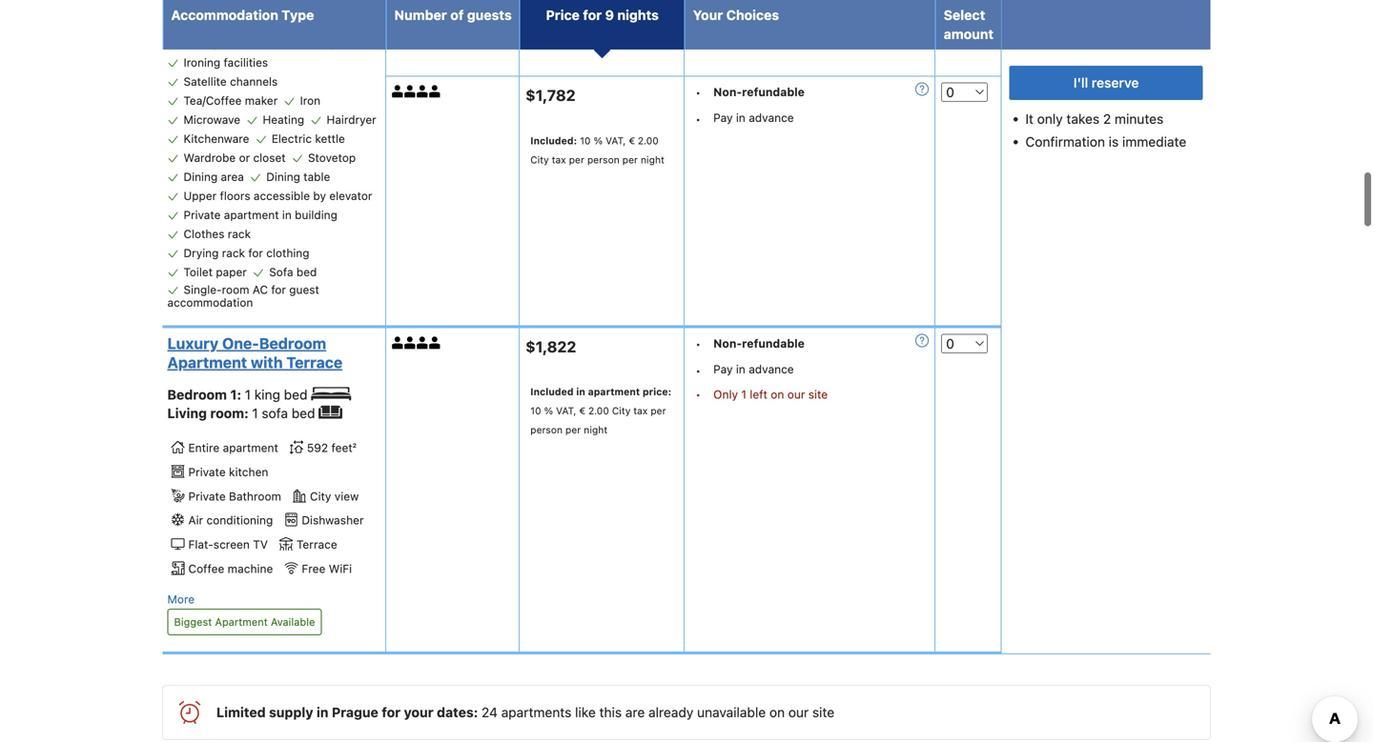 Task type: vqa. For each thing, say whether or not it's contained in the screenshot.
tax within "Included in apartment price: 10 % VAT, € 2.00 City tax per person per night"
yes



Task type: locate. For each thing, give the bounding box(es) containing it.
1 vertical spatial 2.00
[[588, 405, 609, 417]]

0 vertical spatial rack
[[228, 228, 251, 241]]

apartment left 'price:'
[[588, 386, 640, 398]]

site right the left
[[808, 388, 828, 401]]

1 vertical spatial bed
[[284, 387, 307, 403]]

prague
[[332, 705, 378, 721]]

1 vertical spatial city
[[612, 405, 631, 417]]

1 left king
[[245, 387, 251, 403]]

1 vertical spatial vat,
[[556, 405, 576, 417]]

flat-screen tv
[[188, 538, 268, 552]]

1 vertical spatial refundable
[[742, 337, 805, 350]]

24
[[481, 705, 498, 721]]

0 vertical spatial €
[[629, 135, 635, 146]]

pay for first the more details on meals and payment options image from the bottom of the page
[[713, 363, 733, 376]]

or
[[239, 151, 250, 165]]

terrace up free
[[297, 538, 337, 552]]

select amount
[[944, 7, 994, 42]]

bed for 1 king bed
[[284, 387, 307, 403]]

refundable down choices
[[742, 86, 805, 99]]

private up clothes
[[184, 208, 221, 222]]

area for sitting area
[[221, 37, 245, 50]]

10 inside 10 % vat, € 2.00 city tax per person per night
[[580, 135, 591, 146]]

€
[[629, 135, 635, 146], [579, 405, 585, 417]]

for left 9
[[583, 7, 602, 23]]

1 left sofa
[[252, 406, 258, 422]]

only
[[1037, 111, 1063, 127]]

private up air
[[188, 490, 226, 503]]

0 vertical spatial private
[[184, 208, 221, 222]]

1 left the left
[[741, 388, 747, 401]]

% inside the included in apartment price: 10 % vat, € 2.00 city tax per person per night
[[544, 405, 553, 417]]

on
[[771, 388, 784, 401], [769, 705, 785, 721]]

advance for second the more details on meals and payment options image from the bottom of the page
[[749, 111, 794, 125]]

1 pay from the top
[[713, 111, 733, 125]]

1 horizontal spatial person
[[587, 154, 620, 165]]

price for 9 nights
[[546, 7, 659, 23]]

1 vertical spatial private
[[188, 466, 226, 479]]

private apartment in building
[[184, 208, 337, 222]]

apartment
[[224, 208, 279, 222], [588, 386, 640, 398], [223, 442, 278, 455]]

1 vertical spatial apartment
[[588, 386, 640, 398]]

apartment
[[167, 354, 247, 372], [215, 616, 268, 629]]

1 vertical spatial %
[[544, 405, 553, 417]]

0 vertical spatial person
[[587, 154, 620, 165]]

on right unavailable
[[769, 705, 785, 721]]

view
[[334, 490, 359, 503]]

tax down "included:"
[[552, 154, 566, 165]]

% inside 10 % vat, € 2.00 city tax per person per night
[[594, 135, 603, 146]]

area down wardrobe or closet
[[221, 170, 244, 184]]

rack
[[228, 228, 251, 241], [222, 247, 245, 260]]

2 non-refundable from the top
[[713, 337, 805, 350]]

minutes
[[1115, 111, 1164, 127]]

luxury one-bedroom apartment with terrace
[[167, 335, 342, 372]]

maker
[[245, 94, 278, 107]]

pay
[[713, 111, 733, 125], [713, 363, 733, 376]]

ironing facilities
[[184, 56, 268, 69]]

pay in advance for first the more details on meals and payment options image from the bottom of the page
[[713, 363, 794, 376]]

2.00 inside 10 % vat, € 2.00 city tax per person per night
[[638, 135, 659, 146]]

bedroom 1:
[[167, 387, 245, 403]]

vat, inside 10 % vat, € 2.00 city tax per person per night
[[606, 135, 626, 146]]

€ inside the included in apartment price: 10 % vat, € 2.00 city tax per person per night
[[579, 405, 585, 417]]

0 horizontal spatial vat,
[[556, 405, 576, 417]]

2 vertical spatial bed
[[292, 406, 315, 422]]

1 pay in advance from the top
[[713, 111, 794, 125]]

2 • from the top
[[695, 113, 701, 126]]

2 vertical spatial private
[[188, 490, 226, 503]]

area up ironing facilities
[[221, 37, 245, 50]]

non- up the only
[[713, 337, 742, 350]]

1 vertical spatial non-refundable
[[713, 337, 805, 350]]

1 vertical spatial non-
[[713, 337, 742, 350]]

1 vertical spatial more details on meals and payment options image
[[916, 334, 929, 348]]

takes
[[1067, 111, 1100, 127]]

of
[[450, 7, 464, 23]]

1 non- from the top
[[713, 86, 742, 99]]

paper
[[216, 266, 247, 279]]

site right unavailable
[[812, 705, 834, 721]]

0 horizontal spatial tax
[[552, 154, 566, 165]]

limited
[[216, 705, 266, 721]]

non-refundable down choices
[[713, 86, 805, 99]]

0 vertical spatial non-
[[713, 86, 742, 99]]

0 vertical spatial advance
[[749, 111, 794, 125]]

apartment for private apartment in building
[[224, 208, 279, 222]]

your choices
[[693, 7, 779, 23]]

2 refundable from the top
[[742, 337, 805, 350]]

0 vertical spatial apartment
[[167, 354, 247, 372]]

private kitchen
[[188, 466, 268, 479]]

10 % vat, € 2.00 city tax per person per night
[[530, 135, 664, 165]]

biggest apartment available
[[174, 616, 315, 629]]

0 vertical spatial apartment
[[224, 208, 279, 222]]

0 vertical spatial bed
[[296, 266, 317, 279]]

2 non- from the top
[[713, 337, 742, 350]]

1 horizontal spatial vat,
[[606, 135, 626, 146]]

dining up upper at left
[[184, 170, 218, 184]]

pay for second the more details on meals and payment options image from the bottom of the page
[[713, 111, 733, 125]]

for inside single-room ac for guest accommodation
[[271, 283, 286, 297]]

2 vertical spatial city
[[310, 490, 331, 503]]

0 vertical spatial city
[[530, 154, 549, 165]]

1 vertical spatial site
[[812, 705, 834, 721]]

hairdryer
[[327, 113, 376, 126]]

0 vertical spatial non-refundable
[[713, 86, 805, 99]]

bed up 1 sofa bed
[[284, 387, 307, 403]]

your
[[404, 705, 433, 721]]

bed up "guest"
[[296, 266, 317, 279]]

in
[[736, 111, 745, 125], [282, 208, 292, 222], [736, 363, 745, 376], [576, 386, 585, 398], [317, 705, 328, 721]]

10 down included
[[530, 405, 541, 417]]

dining up 'accessible'
[[266, 170, 300, 184]]

2 pay in advance from the top
[[713, 363, 794, 376]]

refundable for first the more details on meals and payment options image from the bottom of the page
[[742, 337, 805, 350]]

this
[[599, 705, 622, 721]]

1 horizontal spatial €
[[629, 135, 635, 146]]

0 horizontal spatial 1
[[245, 387, 251, 403]]

private
[[184, 208, 221, 222], [188, 466, 226, 479], [188, 490, 226, 503]]

kitchen
[[229, 466, 268, 479]]

0 horizontal spatial night
[[584, 424, 608, 436]]

private for private kitchen
[[188, 466, 226, 479]]

apartment right biggest in the bottom left of the page
[[215, 616, 268, 629]]

0 horizontal spatial person
[[530, 424, 563, 436]]

1 vertical spatial night
[[584, 424, 608, 436]]

non-refundable up the left
[[713, 337, 805, 350]]

1 more details on meals and payment options image from the top
[[916, 83, 929, 96]]

refundable
[[742, 86, 805, 99], [742, 337, 805, 350]]

included
[[530, 386, 574, 398]]

terrace
[[286, 354, 342, 372], [297, 538, 337, 552]]

select
[[944, 7, 985, 23]]

satellite channels
[[184, 75, 278, 88]]

1 vertical spatial area
[[221, 170, 244, 184]]

apartment inside luxury one-bedroom apartment with terrace
[[167, 354, 247, 372]]

more
[[167, 593, 195, 606]]

1 sofa bed
[[252, 406, 319, 422]]

drying rack for clothing
[[184, 247, 309, 260]]

1 vertical spatial apartment
[[215, 616, 268, 629]]

0 vertical spatial tax
[[552, 154, 566, 165]]

dining for dining table
[[266, 170, 300, 184]]

tv up facilities
[[267, 37, 282, 50]]

vat,
[[606, 135, 626, 146], [556, 405, 576, 417]]

luxury one-bedroom apartment with terrace link
[[167, 334, 375, 372]]

2 vertical spatial apartment
[[223, 442, 278, 455]]

1 refundable from the top
[[742, 86, 805, 99]]

1 horizontal spatial city
[[530, 154, 549, 165]]

2.00 inside the included in apartment price: 10 % vat, € 2.00 city tax per person per night
[[588, 405, 609, 417]]

dining
[[184, 170, 218, 184], [266, 170, 300, 184]]

1 vertical spatial 10
[[530, 405, 541, 417]]

site
[[808, 388, 828, 401], [812, 705, 834, 721]]

more details on meals and payment options image
[[916, 83, 929, 96], [916, 334, 929, 348]]

% down included
[[544, 405, 553, 417]]

private down entire
[[188, 466, 226, 479]]

person inside the included in apartment price: 10 % vat, € 2.00 city tax per person per night
[[530, 424, 563, 436]]

vat, right "included:"
[[606, 135, 626, 146]]

apartment up kitchen
[[223, 442, 278, 455]]

for left your
[[382, 705, 401, 721]]

2.00
[[638, 135, 659, 146], [588, 405, 609, 417]]

4 • from the top
[[695, 364, 701, 377]]

1 vertical spatial tax
[[633, 405, 648, 417]]

occupancy image
[[404, 86, 417, 98], [392, 337, 404, 349], [417, 337, 429, 349]]

sofa bed
[[269, 266, 317, 279]]

1 vertical spatial rack
[[222, 247, 245, 260]]

clothing
[[266, 247, 309, 260]]

terrace down bedroom
[[286, 354, 342, 372]]

1 • from the top
[[695, 86, 701, 99]]

2 horizontal spatial city
[[612, 405, 631, 417]]

night
[[641, 154, 664, 165], [584, 424, 608, 436]]

apartment down floors
[[224, 208, 279, 222]]

1 advance from the top
[[749, 111, 794, 125]]

1 horizontal spatial 10
[[580, 135, 591, 146]]

1 horizontal spatial night
[[641, 154, 664, 165]]

2 advance from the top
[[749, 363, 794, 376]]

single-room ac for guest accommodation
[[167, 283, 319, 309]]

1 vertical spatial advance
[[749, 363, 794, 376]]

0 vertical spatial vat,
[[606, 135, 626, 146]]

bedroom
[[259, 335, 326, 353]]

1 vertical spatial on
[[769, 705, 785, 721]]

1 horizontal spatial dining
[[266, 170, 300, 184]]

apartment down luxury
[[167, 354, 247, 372]]

1 vertical spatial pay in advance
[[713, 363, 794, 376]]

1 vertical spatial €
[[579, 405, 585, 417]]

tea/coffee maker
[[184, 94, 278, 107]]

592 feet²
[[307, 442, 356, 455]]

i'll reserve
[[1073, 75, 1139, 91]]

0 vertical spatial refundable
[[742, 86, 805, 99]]

tv
[[267, 37, 282, 50], [253, 538, 268, 552]]

tax down 'price:'
[[633, 405, 648, 417]]

person inside 10 % vat, € 2.00 city tax per person per night
[[587, 154, 620, 165]]

592
[[307, 442, 328, 455]]

2 pay from the top
[[713, 363, 733, 376]]

tea/coffee
[[184, 94, 242, 107]]

for down "sofa"
[[271, 283, 286, 297]]

like
[[575, 705, 596, 721]]

0 horizontal spatial dining
[[184, 170, 218, 184]]

non-
[[713, 86, 742, 99], [713, 337, 742, 350]]

3 • from the top
[[695, 337, 701, 351]]

on right the left
[[771, 388, 784, 401]]

0 horizontal spatial 10
[[530, 405, 541, 417]]

0 vertical spatial terrace
[[286, 354, 342, 372]]

coffee
[[188, 562, 224, 576]]

0 vertical spatial more details on meals and payment options image
[[916, 83, 929, 96]]

0 horizontal spatial €
[[579, 405, 585, 417]]

occupancy image
[[392, 86, 404, 98], [417, 86, 429, 98], [429, 86, 441, 98], [404, 337, 417, 349], [429, 337, 441, 349]]

refundable for second the more details on meals and payment options image from the bottom of the page
[[742, 86, 805, 99]]

refundable up only 1 left on our site
[[742, 337, 805, 350]]

hypoallergenic
[[184, 18, 264, 31]]

1 dining from the left
[[184, 170, 218, 184]]

0 vertical spatial area
[[221, 37, 245, 50]]

city
[[530, 154, 549, 165], [612, 405, 631, 417], [310, 490, 331, 503]]

% right "included:"
[[594, 135, 603, 146]]

dining area
[[184, 170, 244, 184]]

0 horizontal spatial 2.00
[[588, 405, 609, 417]]

only
[[713, 388, 738, 401]]

0 vertical spatial pay in advance
[[713, 111, 794, 125]]

9
[[605, 7, 614, 23]]

1 for 1 sofa bed
[[252, 406, 258, 422]]

night inside 10 % vat, € 2.00 city tax per person per night
[[641, 154, 664, 165]]

•
[[695, 86, 701, 99], [695, 113, 701, 126], [695, 337, 701, 351], [695, 364, 701, 377], [695, 388, 701, 401]]

tv up machine in the left of the page
[[253, 538, 268, 552]]

our right the left
[[787, 388, 805, 401]]

bed left couch image at left bottom
[[292, 406, 315, 422]]

0 vertical spatial 10
[[580, 135, 591, 146]]

non- for first the more details on meals and payment options image from the bottom of the page
[[713, 337, 742, 350]]

1 horizontal spatial tax
[[633, 405, 648, 417]]

1 vertical spatial person
[[530, 424, 563, 436]]

1 horizontal spatial %
[[594, 135, 603, 146]]

coffee machine
[[188, 562, 273, 576]]

living
[[167, 406, 207, 422]]

person
[[587, 154, 620, 165], [530, 424, 563, 436]]

closet
[[253, 151, 286, 165]]

0 vertical spatial pay
[[713, 111, 733, 125]]

table
[[303, 170, 330, 184]]

non-refundable
[[713, 86, 805, 99], [713, 337, 805, 350]]

advance for first the more details on meals and payment options image from the bottom of the page
[[749, 363, 794, 376]]

1 vertical spatial pay
[[713, 363, 733, 376]]

1 horizontal spatial 1
[[252, 406, 258, 422]]

stovetop
[[308, 151, 356, 165]]

1 horizontal spatial 2.00
[[638, 135, 659, 146]]

0 vertical spatial %
[[594, 135, 603, 146]]

rack up the drying rack for clothing
[[228, 228, 251, 241]]

0 vertical spatial night
[[641, 154, 664, 165]]

rack up paper
[[222, 247, 245, 260]]

2 dining from the left
[[266, 170, 300, 184]]

0 vertical spatial 2.00
[[638, 135, 659, 146]]

flat-
[[188, 538, 213, 552]]

non- down your choices in the right of the page
[[713, 86, 742, 99]]

vat, down included
[[556, 405, 576, 417]]

single-
[[184, 283, 222, 297]]

area for dining area
[[221, 170, 244, 184]]

10 right "included:"
[[580, 135, 591, 146]]

advance
[[749, 111, 794, 125], [749, 363, 794, 376]]

private for private apartment in building
[[184, 208, 221, 222]]

0 horizontal spatial %
[[544, 405, 553, 417]]

1 non-refundable from the top
[[713, 86, 805, 99]]

our right unavailable
[[788, 705, 809, 721]]



Task type: describe. For each thing, give the bounding box(es) containing it.
night inside the included in apartment price: 10 % vat, € 2.00 city tax per person per night
[[584, 424, 608, 436]]

electric
[[272, 132, 312, 146]]

bed for 1 sofa bed
[[292, 406, 315, 422]]

for left clothing
[[248, 247, 263, 260]]

amount
[[944, 26, 994, 42]]

2
[[1103, 111, 1111, 127]]

tax inside the included in apartment price: 10 % vat, € 2.00 city tax per person per night
[[633, 405, 648, 417]]

included:
[[530, 135, 577, 146]]

0 horizontal spatial city
[[310, 490, 331, 503]]

2 horizontal spatial 1
[[741, 388, 747, 401]]

0 vertical spatial on
[[771, 388, 784, 401]]

only 1 left on our site
[[713, 388, 828, 401]]

0 vertical spatial tv
[[267, 37, 282, 50]]

city inside the included in apartment price: 10 % vat, € 2.00 city tax per person per night
[[612, 405, 631, 417]]

private for private bathroom
[[188, 490, 226, 503]]

immediate
[[1122, 134, 1186, 150]]

city inside 10 % vat, € 2.00 city tax per person per night
[[530, 154, 549, 165]]

dates:
[[437, 705, 478, 721]]

in inside the included in apartment price: 10 % vat, € 2.00 city tax per person per night
[[576, 386, 585, 398]]

price
[[546, 7, 580, 23]]

more link
[[167, 590, 195, 609]]

nights
[[617, 7, 659, 23]]

room
[[222, 283, 249, 297]]

non- for second the more details on meals and payment options image from the bottom of the page
[[713, 86, 742, 99]]

0 vertical spatial our
[[787, 388, 805, 401]]

bathroom
[[229, 490, 281, 503]]

non-refundable for first the more details on meals and payment options image from the bottom of the page
[[713, 337, 805, 350]]

iron
[[300, 94, 321, 107]]

air
[[188, 514, 203, 527]]

1 vertical spatial our
[[788, 705, 809, 721]]

2 more details on meals and payment options image from the top
[[916, 334, 929, 348]]

rack for drying
[[222, 247, 245, 260]]

machine
[[228, 562, 273, 576]]

5 • from the top
[[695, 388, 701, 401]]

type
[[282, 7, 314, 23]]

apartment for entire apartment
[[223, 442, 278, 455]]

city view
[[310, 490, 359, 503]]

toilet
[[184, 266, 213, 279]]

$1,782
[[526, 87, 576, 105]]

limited supply in prague for your dates: 24 apartments like this are already unavailable on our site
[[216, 705, 834, 721]]

apartment inside the included in apartment price: 10 % vat, € 2.00 city tax per person per night
[[588, 386, 640, 398]]

guest
[[289, 283, 319, 297]]

feet²
[[331, 442, 356, 455]]

1 vertical spatial terrace
[[297, 538, 337, 552]]

wifi
[[329, 562, 352, 576]]

accommodation
[[167, 296, 253, 309]]

supply
[[269, 705, 313, 721]]

with
[[251, 354, 283, 372]]

10 inside the included in apartment price: 10 % vat, € 2.00 city tax per person per night
[[530, 405, 541, 417]]

wardrobe
[[184, 151, 236, 165]]

$1,822
[[526, 338, 576, 356]]

one-
[[222, 335, 259, 353]]

ironing
[[184, 56, 220, 69]]

number of guests
[[394, 7, 512, 23]]

1 vertical spatial tv
[[253, 538, 268, 552]]

unavailable
[[697, 705, 766, 721]]

sofa
[[262, 406, 288, 422]]

choices
[[726, 7, 779, 23]]

non-refundable for second the more details on meals and payment options image from the bottom of the page
[[713, 86, 805, 99]]

vat, inside the included in apartment price: 10 % vat, € 2.00 city tax per person per night
[[556, 405, 576, 417]]

1 for 1 king bed
[[245, 387, 251, 403]]

guests
[[467, 7, 512, 23]]

dining for dining area
[[184, 170, 218, 184]]

€ inside 10 % vat, € 2.00 city tax per person per night
[[629, 135, 635, 146]]

number
[[394, 7, 447, 23]]

accommodation type
[[171, 7, 314, 23]]

your
[[693, 7, 723, 23]]

biggest
[[174, 616, 212, 629]]

available
[[271, 616, 315, 629]]

building
[[295, 208, 337, 222]]

room:
[[210, 406, 249, 422]]

sitting area
[[184, 37, 245, 50]]

free
[[302, 562, 325, 576]]

drying
[[184, 247, 219, 260]]

pay in advance for second the more details on meals and payment options image from the bottom of the page
[[713, 111, 794, 125]]

free wifi
[[302, 562, 352, 576]]

it
[[1025, 111, 1034, 127]]

dining table
[[266, 170, 330, 184]]

terrace inside luxury one-bedroom apartment with terrace
[[286, 354, 342, 372]]

accommodation
[[171, 7, 278, 23]]

elevator
[[329, 189, 372, 203]]

king
[[254, 387, 280, 403]]

i'll reserve button
[[1009, 66, 1203, 100]]

sofa
[[269, 266, 293, 279]]

ac
[[253, 283, 268, 297]]

left
[[750, 388, 767, 401]]

price:
[[643, 386, 671, 398]]

it only takes 2 minutes confirmation is immediate
[[1025, 111, 1186, 150]]

electric kettle
[[272, 132, 345, 146]]

0 vertical spatial site
[[808, 388, 828, 401]]

desk
[[286, 18, 313, 31]]

entire
[[188, 442, 220, 455]]

tax inside 10 % vat, € 2.00 city tax per person per night
[[552, 154, 566, 165]]

facilities
[[224, 56, 268, 69]]

heating
[[263, 113, 304, 126]]

clothes rack
[[184, 228, 251, 241]]

couch image
[[319, 406, 342, 420]]

upper floors accessible by elevator
[[184, 189, 372, 203]]

entire apartment
[[188, 442, 278, 455]]

microwave
[[184, 113, 240, 126]]

rack for clothes
[[228, 228, 251, 241]]

private bathroom
[[188, 490, 281, 503]]

by
[[313, 189, 326, 203]]

conditioning
[[206, 514, 273, 527]]

luxury
[[167, 335, 219, 353]]



